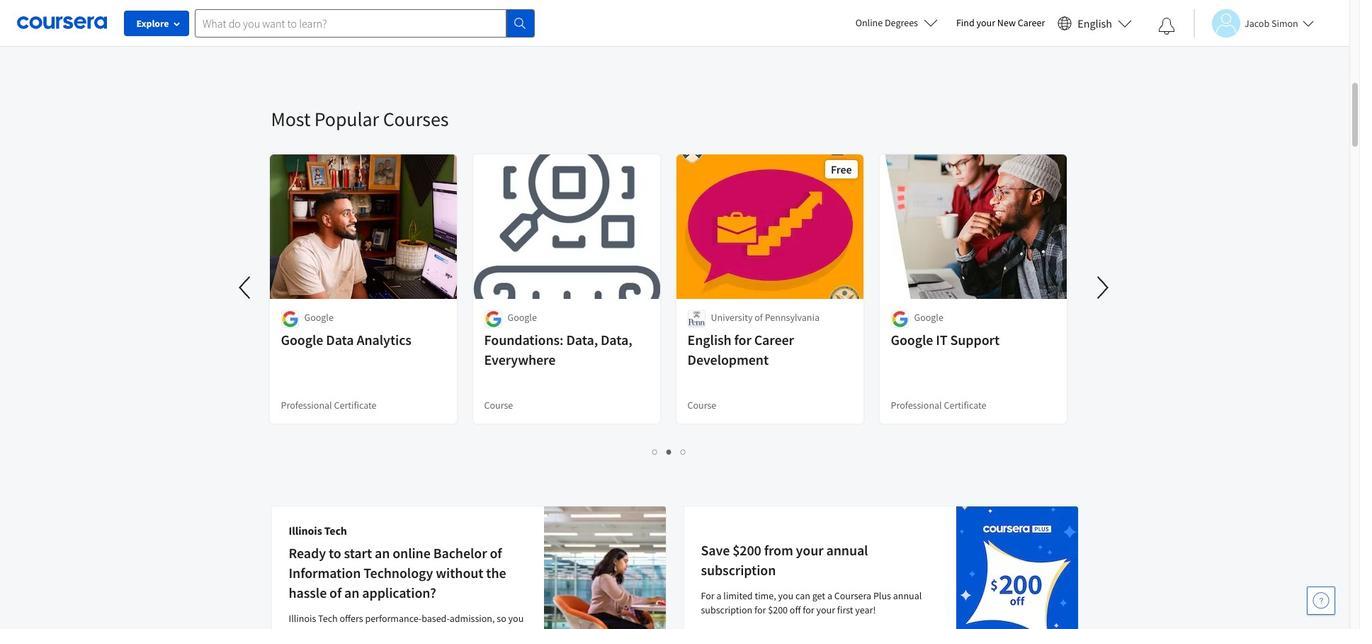 Task type: describe. For each thing, give the bounding box(es) containing it.
$200 inside for a limited time, you can get a coursera plus annual subscription for $200 off for your first year!
[[768, 604, 788, 616]]

performance-
[[365, 612, 422, 625]]

illinois tech ready to start an online bachelor of information technology without the hassle of an application?
[[289, 523, 506, 601]]

17 button
[[747, 35, 763, 52]]

university
[[711, 311, 753, 324]]

coursera image
[[17, 12, 107, 34]]

professional for data
[[281, 399, 332, 412]]

3 button for 1 button related to second list from the bottom
[[549, 35, 563, 52]]

popular
[[314, 106, 379, 132]]

13
[[695, 37, 706, 50]]

find your new career link
[[949, 14, 1052, 32]]

1 button for list in the most popular courses carousel element
[[648, 443, 662, 460]]

the inside 'illinois tech offers performance-based-admission, so you can skip the application and enroll today.'
[[324, 626, 338, 629]]

google image for google it support
[[891, 310, 908, 328]]

help center image
[[1313, 592, 1330, 609]]

jacob simon button
[[1194, 9, 1314, 37]]

google image for foundations: data, data, everywhere
[[484, 310, 502, 328]]

your inside for a limited time, you can get a coursera plus annual subscription for $200 off for your first year!
[[816, 604, 835, 616]]

based-
[[422, 612, 450, 625]]

new
[[997, 16, 1016, 29]]

course for english for career development
[[687, 399, 716, 412]]

jacob simon
[[1245, 17, 1298, 29]]

15
[[723, 37, 735, 50]]

foundations:
[[484, 331, 564, 349]]

google data analytics
[[281, 331, 411, 349]]

explore
[[136, 17, 169, 30]]

google for data,
[[508, 311, 537, 324]]

20
[[794, 37, 805, 50]]

10 button
[[648, 35, 664, 52]]

certificate for support
[[944, 399, 986, 412]]

coursera
[[834, 589, 871, 602]]

1 list from the top
[[271, 35, 1068, 52]]

get
[[812, 589, 825, 602]]

analytics
[[357, 331, 411, 349]]

21
[[808, 37, 820, 50]]

jacob
[[1245, 17, 1270, 29]]

2 data, from the left
[[601, 331, 632, 349]]

google it support
[[891, 331, 1000, 349]]

certificate for analytics
[[334, 399, 377, 412]]

today.
[[433, 626, 459, 629]]

english for career development
[[687, 331, 794, 368]]

find
[[956, 16, 975, 29]]

degrees
[[885, 16, 918, 29]]

save $200 from your annual subscription link
[[701, 541, 868, 579]]

online degrees button
[[844, 7, 949, 38]]

2 button for 1 button related to second list from the bottom
[[535, 35, 549, 52]]

12
[[681, 37, 692, 50]]

to
[[329, 544, 341, 562]]

9
[[638, 37, 644, 50]]

list inside most popular courses carousel element
[[271, 443, 1068, 460]]

14
[[709, 37, 720, 50]]

save $200 from your annual subscription
[[701, 541, 868, 579]]

8
[[624, 37, 630, 50]]

foundations: data, data, everywhere
[[484, 331, 632, 368]]

10
[[652, 37, 664, 50]]

year!
[[855, 604, 876, 616]]

explore button
[[124, 11, 189, 36]]

1 horizontal spatial of
[[490, 544, 502, 562]]

offers
[[340, 612, 363, 625]]

21 button
[[804, 35, 820, 52]]

for a limited time, you can get a coursera plus annual subscription for $200 off for your first year!
[[701, 589, 922, 616]]

16 button
[[733, 35, 749, 52]]

10 11 12 13 14 15 16 17 18 19 20 21
[[652, 37, 820, 50]]

google down google image
[[281, 331, 323, 349]]

1 for 1 button related to second list from the bottom
[[525, 37, 531, 50]]

7
[[610, 37, 616, 50]]

of inside most popular courses carousel element
[[755, 311, 763, 324]]

1 a from the left
[[716, 589, 721, 602]]

6
[[596, 37, 601, 50]]

everywhere
[[484, 351, 556, 368]]

hassle
[[289, 584, 327, 601]]

5
[[582, 37, 587, 50]]

course for foundations: data, data, everywhere
[[484, 399, 513, 412]]

for
[[701, 589, 715, 602]]

2 button for 1 button associated with list in the most popular courses carousel element
[[662, 443, 676, 460]]

19
[[780, 37, 791, 50]]

free
[[831, 162, 852, 176]]

plus
[[873, 589, 891, 602]]

admission,
[[450, 612, 495, 625]]

pennsylvania
[[765, 311, 820, 324]]

development
[[687, 351, 769, 368]]

1 vertical spatial an
[[344, 584, 359, 601]]

3 for the 3 button for 1 button associated with list in the most popular courses carousel element
[[681, 445, 686, 458]]

2 for list in the most popular courses carousel element
[[667, 445, 672, 458]]

technology
[[364, 564, 433, 582]]

online
[[855, 16, 883, 29]]

english for english
[[1078, 16, 1112, 30]]

12 button
[[676, 35, 692, 52]]

4
[[567, 37, 573, 50]]

subscription inside save $200 from your annual subscription
[[701, 561, 776, 579]]

subscription inside for a limited time, you can get a coursera plus annual subscription for $200 off for your first year!
[[701, 604, 752, 616]]

you inside for a limited time, you can get a coursera plus annual subscription for $200 off for your first year!
[[778, 589, 793, 602]]

What do you want to learn? text field
[[195, 9, 506, 37]]

16
[[737, 37, 749, 50]]

information
[[289, 564, 361, 582]]

english button
[[1052, 0, 1138, 46]]



Task type: locate. For each thing, give the bounding box(es) containing it.
1 vertical spatial subscription
[[701, 604, 752, 616]]

2 vertical spatial of
[[329, 584, 342, 601]]

subscription down limited on the right bottom of the page
[[701, 604, 752, 616]]

1 horizontal spatial 3
[[681, 445, 686, 458]]

illinois up skip
[[289, 612, 316, 625]]

1 horizontal spatial course
[[687, 399, 716, 412]]

0 vertical spatial annual
[[826, 541, 868, 559]]

career down 'university of pennsylvania'
[[754, 331, 794, 349]]

0 vertical spatial 2 button
[[535, 35, 549, 52]]

of right university at right
[[755, 311, 763, 324]]

1 horizontal spatial data,
[[601, 331, 632, 349]]

enroll
[[407, 626, 431, 629]]

1 vertical spatial 3 button
[[676, 443, 691, 460]]

tech for offers
[[318, 612, 338, 625]]

application?
[[362, 584, 436, 601]]

3 button
[[549, 35, 563, 52], [676, 443, 691, 460]]

can inside 'illinois tech offers performance-based-admission, so you can skip the application and enroll today.'
[[289, 626, 304, 629]]

without
[[436, 564, 483, 582]]

course down development
[[687, 399, 716, 412]]

professional certificate for data
[[281, 399, 377, 412]]

1 horizontal spatial a
[[827, 589, 832, 602]]

the right the without
[[486, 564, 506, 582]]

2 a from the left
[[827, 589, 832, 602]]

0 horizontal spatial career
[[754, 331, 794, 349]]

subscription up limited on the right bottom of the page
[[701, 561, 776, 579]]

most
[[271, 106, 310, 132]]

18
[[766, 37, 777, 50]]

first
[[837, 604, 853, 616]]

0 horizontal spatial 1
[[525, 37, 531, 50]]

the
[[486, 564, 506, 582], [324, 626, 338, 629]]

and
[[389, 626, 405, 629]]

1 vertical spatial 3
[[681, 445, 686, 458]]

9 button
[[634, 35, 648, 52]]

1 horizontal spatial an
[[375, 544, 390, 562]]

show notifications image
[[1158, 18, 1175, 35]]

0 vertical spatial subscription
[[701, 561, 776, 579]]

1 vertical spatial your
[[796, 541, 824, 559]]

None search field
[[195, 9, 535, 37]]

0 vertical spatial 3 button
[[549, 35, 563, 52]]

1 vertical spatial you
[[508, 612, 524, 625]]

15 button
[[719, 35, 735, 52]]

tech inside illinois tech ready to start an online bachelor of information technology without the hassle of an application?
[[324, 523, 347, 538]]

1 vertical spatial 1 button
[[648, 443, 662, 460]]

0 vertical spatial english
[[1078, 16, 1112, 30]]

0 horizontal spatial data,
[[566, 331, 598, 349]]

bachelor
[[433, 544, 487, 562]]

0 horizontal spatial course
[[484, 399, 513, 412]]

1 certificate from the left
[[334, 399, 377, 412]]

0 horizontal spatial the
[[324, 626, 338, 629]]

the right skip
[[324, 626, 338, 629]]

1 horizontal spatial can
[[795, 589, 810, 602]]

1 horizontal spatial 2 button
[[662, 443, 676, 460]]

1 horizontal spatial 1 button
[[648, 443, 662, 460]]

2
[[539, 37, 545, 50], [667, 445, 672, 458]]

1 vertical spatial the
[[324, 626, 338, 629]]

3 inside most popular courses carousel element
[[681, 445, 686, 458]]

20 button
[[790, 35, 805, 52]]

13 button
[[691, 35, 706, 52]]

professional certificate for it
[[891, 399, 986, 412]]

can left skip
[[289, 626, 304, 629]]

ready to start an online bachelor of information technology without the hassle of an application? link
[[289, 544, 506, 601]]

most popular courses carousel element
[[228, 64, 1120, 472]]

for down time,
[[754, 604, 766, 616]]

google up 'foundations:'
[[508, 311, 537, 324]]

1 vertical spatial 2
[[667, 445, 672, 458]]

0 vertical spatial career
[[1018, 16, 1045, 29]]

illinois up ready
[[289, 523, 322, 538]]

2 google image from the left
[[891, 310, 908, 328]]

0 horizontal spatial for
[[734, 331, 751, 349]]

0 vertical spatial your
[[976, 16, 995, 29]]

can left the get
[[795, 589, 810, 602]]

1 horizontal spatial english
[[1078, 16, 1112, 30]]

0 horizontal spatial 3 button
[[549, 35, 563, 52]]

illinois inside illinois tech ready to start an online bachelor of information technology without the hassle of an application?
[[289, 523, 322, 538]]

illinois for information
[[289, 523, 322, 538]]

1 subscription from the top
[[701, 561, 776, 579]]

0 vertical spatial 1 button
[[521, 35, 535, 52]]

google left it
[[891, 331, 933, 349]]

1 vertical spatial career
[[754, 331, 794, 349]]

english
[[1078, 16, 1112, 30], [687, 331, 731, 349]]

for up development
[[734, 331, 751, 349]]

0 vertical spatial list
[[271, 35, 1068, 52]]

start
[[344, 544, 372, 562]]

off
[[790, 604, 801, 616]]

your down the get
[[816, 604, 835, 616]]

most popular courses
[[271, 106, 449, 132]]

english inside english for career development
[[687, 331, 731, 349]]

1 vertical spatial of
[[490, 544, 502, 562]]

17
[[752, 37, 763, 50]]

tech for ready
[[324, 523, 347, 538]]

course down everywhere
[[484, 399, 513, 412]]

2 professional from the left
[[891, 399, 942, 412]]

university of pennsylvania
[[711, 311, 820, 324]]

1 professional certificate from the left
[[281, 399, 377, 412]]

for inside english for career development
[[734, 331, 751, 349]]

1 for 1 button associated with list in the most popular courses carousel element
[[652, 445, 658, 458]]

skip
[[305, 626, 323, 629]]

0 horizontal spatial annual
[[826, 541, 868, 559]]

0 vertical spatial you
[[778, 589, 793, 602]]

0 vertical spatial illinois
[[289, 523, 322, 538]]

1 horizontal spatial professional
[[891, 399, 942, 412]]

19 button
[[776, 35, 791, 52]]

0 horizontal spatial can
[[289, 626, 304, 629]]

1 horizontal spatial certificate
[[944, 399, 986, 412]]

2 professional certificate from the left
[[891, 399, 986, 412]]

1 inside most popular courses carousel element
[[652, 445, 658, 458]]

4 button
[[563, 35, 577, 52]]

an up offers
[[344, 584, 359, 601]]

1 horizontal spatial you
[[778, 589, 793, 602]]

1 horizontal spatial 2
[[667, 445, 672, 458]]

1 vertical spatial 1
[[652, 445, 658, 458]]

you inside 'illinois tech offers performance-based-admission, so you can skip the application and enroll today.'
[[508, 612, 524, 625]]

your inside find your new career link
[[976, 16, 995, 29]]

0 horizontal spatial $200
[[733, 541, 761, 559]]

simon
[[1272, 17, 1298, 29]]

you right the so
[[508, 612, 524, 625]]

english for english for career development
[[687, 331, 731, 349]]

data
[[326, 331, 354, 349]]

1 data, from the left
[[566, 331, 598, 349]]

previous slide image
[[228, 271, 262, 305]]

subscription
[[701, 561, 776, 579], [701, 604, 752, 616]]

professional for it
[[891, 399, 942, 412]]

1 course from the left
[[484, 399, 513, 412]]

tech inside 'illinois tech offers performance-based-admission, so you can skip the application and enroll today.'
[[318, 612, 338, 625]]

$200 right save
[[733, 541, 761, 559]]

application
[[340, 626, 387, 629]]

online
[[393, 544, 431, 562]]

0 vertical spatial of
[[755, 311, 763, 324]]

google image
[[484, 310, 502, 328], [891, 310, 908, 328]]

2 course from the left
[[687, 399, 716, 412]]

0 horizontal spatial an
[[344, 584, 359, 601]]

your right from
[[796, 541, 824, 559]]

2 illinois from the top
[[289, 612, 316, 625]]

you up off
[[778, 589, 793, 602]]

0 horizontal spatial of
[[329, 584, 342, 601]]

from
[[764, 541, 793, 559]]

5 button
[[577, 35, 591, 52]]

0 horizontal spatial 1 button
[[521, 35, 535, 52]]

your right 'find'
[[976, 16, 995, 29]]

3 button for 1 button associated with list in the most popular courses carousel element
[[676, 443, 691, 460]]

professional certificate
[[281, 399, 377, 412], [891, 399, 986, 412]]

1 vertical spatial illinois
[[289, 612, 316, 625]]

3
[[553, 37, 559, 50], [681, 445, 686, 458]]

2 list from the top
[[271, 443, 1068, 460]]

courses
[[383, 106, 449, 132]]

1 illinois from the top
[[289, 523, 322, 538]]

an right start
[[375, 544, 390, 562]]

google for data
[[304, 311, 334, 324]]

1 horizontal spatial the
[[486, 564, 506, 582]]

14 button
[[705, 35, 720, 52]]

illinois inside 'illinois tech offers performance-based-admission, so you can skip the application and enroll today.'
[[289, 612, 316, 625]]

1 vertical spatial list
[[271, 443, 1068, 460]]

google for it
[[914, 311, 943, 324]]

18 button
[[761, 35, 777, 52]]

2 inside most popular courses carousel element
[[667, 445, 672, 458]]

illinois tech offers performance-based-admission, so you can skip the application and enroll today.
[[289, 612, 524, 629]]

0 vertical spatial the
[[486, 564, 506, 582]]

1 google image from the left
[[484, 310, 502, 328]]

a right for
[[716, 589, 721, 602]]

2 horizontal spatial of
[[755, 311, 763, 324]]

1
[[525, 37, 531, 50], [652, 445, 658, 458]]

career
[[1018, 16, 1045, 29], [754, 331, 794, 349]]

0 horizontal spatial 2
[[539, 37, 545, 50]]

0 horizontal spatial professional
[[281, 399, 332, 412]]

annual right plus
[[893, 589, 922, 602]]

0 horizontal spatial certificate
[[334, 399, 377, 412]]

certificate down support
[[944, 399, 986, 412]]

0 horizontal spatial a
[[716, 589, 721, 602]]

3 for the 3 button related to 1 button related to second list from the bottom
[[553, 37, 559, 50]]

0 vertical spatial 2
[[539, 37, 545, 50]]

google image
[[281, 310, 299, 328]]

a
[[716, 589, 721, 602], [827, 589, 832, 602]]

certificate down google data analytics
[[334, 399, 377, 412]]

of
[[755, 311, 763, 324], [490, 544, 502, 562], [329, 584, 342, 601]]

2 for second list from the bottom
[[539, 37, 545, 50]]

1 horizontal spatial 1
[[652, 445, 658, 458]]

support
[[950, 331, 1000, 349]]

the inside illinois tech ready to start an online bachelor of information technology without the hassle of an application?
[[486, 564, 506, 582]]

0 vertical spatial an
[[375, 544, 390, 562]]

google image up 'foundations:'
[[484, 310, 502, 328]]

0 horizontal spatial professional certificate
[[281, 399, 377, 412]]

professional certificate down it
[[891, 399, 986, 412]]

illinois for skip
[[289, 612, 316, 625]]

2 horizontal spatial for
[[803, 604, 814, 616]]

1 horizontal spatial for
[[754, 604, 766, 616]]

1 horizontal spatial professional certificate
[[891, 399, 986, 412]]

0 vertical spatial 3
[[553, 37, 559, 50]]

1 vertical spatial annual
[[893, 589, 922, 602]]

1 vertical spatial $200
[[768, 604, 788, 616]]

0 horizontal spatial 3
[[553, 37, 559, 50]]

list
[[271, 35, 1068, 52], [271, 443, 1068, 460]]

find your new career
[[956, 16, 1045, 29]]

annual
[[826, 541, 868, 559], [893, 589, 922, 602]]

0 horizontal spatial google image
[[484, 310, 502, 328]]

11
[[667, 37, 678, 50]]

$200 inside save $200 from your annual subscription
[[733, 541, 761, 559]]

data,
[[566, 331, 598, 349], [601, 331, 632, 349]]

1 vertical spatial tech
[[318, 612, 338, 625]]

1 vertical spatial english
[[687, 331, 731, 349]]

english inside button
[[1078, 16, 1112, 30]]

8 button
[[620, 35, 634, 52]]

0 horizontal spatial you
[[508, 612, 524, 625]]

0 horizontal spatial 2 button
[[535, 35, 549, 52]]

1 horizontal spatial $200
[[768, 604, 788, 616]]

$200 left off
[[768, 604, 788, 616]]

1 professional from the left
[[281, 399, 332, 412]]

$200
[[733, 541, 761, 559], [768, 604, 788, 616]]

online degrees
[[855, 16, 918, 29]]

of right bachelor
[[490, 544, 502, 562]]

google image up google it support
[[891, 310, 908, 328]]

professional certificate down data
[[281, 399, 377, 412]]

2 vertical spatial your
[[816, 604, 835, 616]]

it
[[936, 331, 948, 349]]

save
[[701, 541, 730, 559]]

time,
[[755, 589, 776, 602]]

tech up skip
[[318, 612, 338, 625]]

ready
[[289, 544, 326, 562]]

11 button
[[662, 35, 678, 52]]

0 horizontal spatial english
[[687, 331, 731, 349]]

of down information
[[329, 584, 342, 601]]

0 vertical spatial tech
[[324, 523, 347, 538]]

1 horizontal spatial career
[[1018, 16, 1045, 29]]

annual inside save $200 from your annual subscription
[[826, 541, 868, 559]]

for right off
[[803, 604, 814, 616]]

career inside english for career development
[[754, 331, 794, 349]]

1 button for second list from the bottom
[[521, 35, 535, 52]]

tech up to
[[324, 523, 347, 538]]

7 button
[[606, 35, 620, 52]]

annual inside for a limited time, you can get a coursera plus annual subscription for $200 off for your first year!
[[893, 589, 922, 602]]

google right google image
[[304, 311, 334, 324]]

google up it
[[914, 311, 943, 324]]

limited
[[723, 589, 753, 602]]

university of pennsylvania image
[[687, 310, 705, 328]]

2 button inside most popular courses carousel element
[[662, 443, 676, 460]]

next slide image
[[1086, 271, 1120, 305]]

annual up coursera
[[826, 541, 868, 559]]

so
[[497, 612, 506, 625]]

your inside save $200 from your annual subscription
[[796, 541, 824, 559]]

course
[[484, 399, 513, 412], [687, 399, 716, 412]]

a right the get
[[827, 589, 832, 602]]

career right new
[[1018, 16, 1045, 29]]

can inside for a limited time, you can get a coursera plus annual subscription for $200 off for your first year!
[[795, 589, 810, 602]]

0 vertical spatial can
[[795, 589, 810, 602]]

1 horizontal spatial annual
[[893, 589, 922, 602]]

1 button
[[521, 35, 535, 52], [648, 443, 662, 460]]

1 vertical spatial 2 button
[[662, 443, 676, 460]]

1 horizontal spatial 3 button
[[676, 443, 691, 460]]

professional
[[281, 399, 332, 412], [891, 399, 942, 412]]

2 certificate from the left
[[944, 399, 986, 412]]

1 vertical spatial can
[[289, 626, 304, 629]]

0 vertical spatial 1
[[525, 37, 531, 50]]

6 button
[[591, 35, 606, 52]]

0 vertical spatial $200
[[733, 541, 761, 559]]

2 subscription from the top
[[701, 604, 752, 616]]

1 horizontal spatial google image
[[891, 310, 908, 328]]

2 button
[[535, 35, 549, 52], [662, 443, 676, 460]]



Task type: vqa. For each thing, say whether or not it's contained in the screenshot.
Explore
yes



